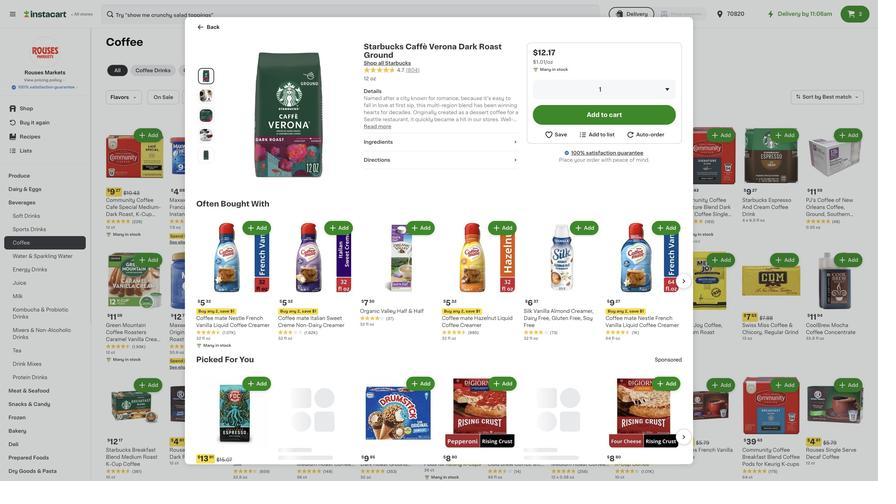 Task type: describe. For each thing, give the bounding box(es) containing it.
ground, inside pj's coffee of new orleans coffee, ground, southern wedding cake, single serve cups
[[806, 212, 826, 217]]

rouses markets link
[[25, 37, 65, 76]]

mello joy coffee, medium roast
[[679, 323, 723, 335]]

$32, for 12
[[184, 360, 193, 364]]

wedding
[[806, 219, 828, 224]]

any for (1.07k)
[[207, 310, 215, 314]]

coffee inside green mountain coffee roasters caramel vanilla cream k-cup pods
[[106, 330, 123, 335]]

soft drinks link
[[4, 210, 86, 223]]

cream inside green mountain coffee roasters caramel vanilla cream k-cup pods
[[145, 337, 162, 342]]

pods inside community coffee house blend coffee pods for keurig k-cups 36 ct
[[424, 462, 437, 467]]

community inside community coffee house blend coffee pods for keurig k-cups 36 ct
[[424, 448, 453, 453]]

0 vertical spatial 36
[[615, 226, 620, 230]]

1 horizontal spatial guarantee
[[618, 150, 644, 155]]

4 up rouses french vanilla k-cup 12 ct
[[683, 439, 688, 446]]

coffee starbucks caffè verona dark roast ground hero image
[[222, 48, 355, 182]]

25.9 oz
[[233, 226, 248, 230]]

brew inside stōk not too sweet black cold brew coffee
[[643, 330, 656, 335]]

blend for community coffee breakfast blend medium roast ground coffee
[[576, 330, 591, 335]]

13 left soy
[[565, 314, 569, 318]]

many in stock inside item carousel region
[[203, 344, 231, 348]]

86
[[180, 189, 185, 193]]

32 fl oz for coffee mate italian sweet creme non-dairy creamer
[[278, 337, 292, 341]]

coffee mate italian sweet creme non-dairy creamer
[[278, 316, 345, 328]]

cups inside '27 community coffee breakfast blend medium roast coffee single serve cups'
[[329, 470, 342, 474]]

2 and from the left
[[474, 124, 483, 129]]

11 for green
[[110, 314, 116, 321]]

coffee inside pj's coffee of new orleans coffee, ground, southern wedding cake, single serve cups
[[818, 198, 835, 203]]

2 $ 8 80 from the left
[[607, 455, 621, 463]]

service type group
[[609, 7, 708, 21]]

your
[[574, 157, 586, 162]]

perfectly
[[398, 131, 421, 136]]

rouses for rouses french vanilla k-cup 12 ct
[[679, 448, 697, 453]]

coffee inside the maxwell house the original roast medium roast ground coffee
[[205, 337, 222, 342]]

k- inside community coffee café special® decaf coffee pods for keurig k-cups
[[488, 344, 493, 349]]

auto-order button
[[626, 130, 665, 139]]

0 horizontal spatial shop
[[20, 106, 33, 111]]

creamer for (1.62k)
[[323, 323, 345, 328]]

cups inside community coffee café special® decaf coffee pods for keurig k-cups
[[493, 344, 506, 349]]

starbucks for dark
[[364, 43, 404, 50]]

after
[[383, 96, 395, 101]]

community for community coffee single serve cups variety pack
[[424, 323, 453, 328]]

$ 6 37
[[525, 299, 539, 307]]

1 horizontal spatial (175)
[[769, 471, 778, 474]]

mixers & non-alcoholic drinks
[[13, 328, 71, 340]]

coffee mate nestle french vanilla liquid coffee creamer for 5
[[196, 316, 270, 328]]

4 inside starbucks espresso and cream coffee drink 4 x 6.5 fl oz
[[743, 219, 745, 223]]

2 half from the left
[[414, 309, 424, 314]]

$ 9 27 for coffee mate nestle french vanilla liquid coffee creamer
[[607, 299, 620, 307]]

romance,
[[437, 96, 460, 101]]

k- inside community coffee cafe special medium- dark roast, k-cup pods
[[136, 212, 141, 217]]

19 for community coffee café special medium dark roast ground coffee
[[365, 439, 373, 446]]

order inside button
[[651, 132, 665, 137]]

59 for mountain
[[117, 314, 122, 318]]

32 fl oz for silk vanilla almond creamer, dairy free, gluten free, soy free
[[524, 337, 538, 341]]

blend for community coffee house blend coffee pods for keurig k-cups 36 ct
[[442, 455, 456, 460]]

folgers coffee, ground, medium, classic roast
[[233, 198, 276, 217]]

for inside community coffee house blend coffee pods for keurig k-cups 36 ct
[[438, 462, 445, 467]]

1 water from the left
[[13, 254, 27, 259]]

auto-
[[636, 132, 651, 137]]

1 horizontal spatial it
[[380, 131, 383, 136]]

10 for starbucks breakfast blend medium roast k-cup coffee
[[106, 476, 110, 480]]

water & sparkling water
[[13, 254, 73, 259]]

rouses markets logo image
[[29, 37, 61, 68]]

single inside rouses single serve decaf coffee 12 ct
[[826, 448, 841, 453]]

2 horizontal spatial 7
[[747, 314, 751, 321]]

2 48 fl oz from the top
[[488, 476, 502, 480]]

1 vertical spatial order
[[587, 157, 600, 162]]

cold inside califia farms peppermint mocha cold brew coffee with almond milk
[[488, 462, 500, 467]]

see for 4
[[170, 241, 177, 245]]

alcoholic
[[48, 328, 71, 333]]

brew inside califia farms peppermint mocha cold brew coffee with almond milk
[[501, 462, 513, 467]]

all stores
[[74, 12, 93, 16]]

coffee inside "coffee mate italian sweet creme non-dairy creamer"
[[278, 316, 295, 321]]

2, for (1k)
[[625, 310, 629, 314]]

candy
[[33, 402, 50, 407]]

guarantee inside button
[[54, 85, 75, 89]]

coffee, for folgers coffee, ground, medium, classic roast
[[253, 198, 271, 203]]

shop inside starbucks caffè verona dark roast ground shop all starbucks
[[364, 60, 377, 65]]

macchiato
[[255, 330, 281, 335]]

drink mixes
[[13, 362, 42, 367]]

espresso inside rouses coffee, ground, espresso blend, single serve cups
[[382, 330, 405, 335]]

drink inside starbucks espresso and cream coffee drink 4 x 6.5 fl oz
[[743, 212, 756, 217]]

roast inside "mello joy coffee, medium roast"
[[700, 330, 715, 335]]

for
[[225, 356, 238, 364]]

coffee inside starbucks espresso and cream coffee drink 4 x 6.5 fl oz
[[771, 205, 789, 210]]

café for 27
[[488, 330, 500, 335]]

61 for rouses french vanilla k-cup
[[689, 439, 693, 443]]

2 water from the left
[[58, 254, 73, 259]]

a left "city"
[[396, 96, 399, 101]]

breakfast inside '27 community coffee breakfast blend medium roast coffee single serve cups'
[[297, 455, 321, 460]]

39 43
[[683, 189, 699, 196]]

single inside rouses single serve dark roast coffee 12 ct
[[189, 448, 205, 453]]

1 8 from the left
[[446, 455, 451, 463]]

1 free, from the left
[[538, 316, 551, 321]]

12 ct for green mountain coffee roasters caramel vanilla cream k-cup pods
[[106, 351, 115, 355]]

medium inside community coffee breakfast blend medium roast coffee single serve cups
[[552, 462, 572, 467]]

medium inside community coffee café special medium dark roast ground coffee
[[393, 455, 413, 460]]

snacks
[[8, 402, 27, 407]]

whole bean coffee
[[279, 68, 328, 73]]

delivery by 11:06am
[[778, 11, 832, 17]]

27 inside '27 community coffee breakfast blend medium roast coffee single serve cups'
[[301, 439, 310, 446]]

has
[[474, 103, 483, 108]]

pods inside community coffee café special® decaf coffee pods for keurig k-cups
[[506, 337, 519, 342]]

non- inside "coffee mate italian sweet creme non-dairy creamer"
[[296, 323, 309, 328]]

12 inside rouses single serve decaf coffee 12 ct
[[806, 462, 810, 466]]

$ 7 30
[[362, 299, 375, 307]]

drinks for protein drinks
[[32, 376, 47, 381]]

of inside pj's coffee of new orleans coffee, ground, southern wedding cake, single serve cups
[[836, 198, 841, 203]]

add to list
[[589, 132, 615, 137]]

& right the "meat"
[[23, 389, 27, 394]]

2, for (985)
[[461, 310, 465, 314]]

4 left 86
[[174, 189, 179, 196]]

10 ct for k-
[[615, 476, 625, 480]]

2 48 from the top
[[488, 476, 493, 480]]

2 8 from the left
[[610, 455, 615, 463]]

drinks for sports drinks
[[30, 227, 46, 232]]

serve inside community coffee single serve cups variety pack
[[441, 330, 455, 335]]

11 left 94
[[810, 314, 817, 321]]

(659)
[[259, 471, 270, 474]]

almond inside silk vanilla almond creamer, dairy free, gluten free, soy free
[[551, 309, 570, 314]]

cups for community coffee house blend coffee pods for keurig k-cups 36 ct
[[469, 462, 481, 467]]

organic valley half & half
[[360, 309, 424, 314]]

$ 7 53
[[744, 314, 757, 321]]

0 horizontal spatial 54
[[552, 226, 557, 230]]

vanilla inside silk vanilla almond creamer, dairy free, gluten free, soy free
[[534, 309, 550, 314]]

single inside rouses coffee, ground, espresso blend, single serve cups
[[377, 337, 393, 342]]

vanilla inside rouses french vanilla k-cup 12 ct
[[717, 448, 733, 453]]

3
[[859, 12, 862, 17]]

enlarge coffee starbucks caffè verona dark roast ground nutrition (opens in a new tab) image
[[200, 149, 213, 161]]

2 horizontal spatial it
[[411, 117, 414, 122]]

community for community coffee breakfast blend medium roast ground coffee
[[552, 323, 581, 328]]

shop link
[[4, 102, 86, 116]]

1 vertical spatial 100%
[[571, 150, 585, 155]]

blend for community coffee signature blend dark roast coffee single serve cups
[[704, 205, 718, 210]]

mixers
[[13, 328, 29, 333]]

1 horizontal spatial 30
[[688, 314, 693, 318]]

kombucha & probiotic drinks
[[13, 308, 68, 320]]

enlarge coffee starbucks caffè verona dark roast ground angle_back (opens in a new tab) image
[[200, 129, 213, 142]]

coffee
[[490, 110, 506, 115]]

$1 for (1.07k)
[[230, 310, 235, 314]]

0 horizontal spatial dairy
[[8, 187, 22, 192]]

85
[[370, 456, 375, 460]]

balanced
[[364, 124, 387, 129]]

4.7 (804)
[[397, 68, 420, 72]]

the
[[208, 323, 218, 328]]

black for not
[[615, 330, 629, 335]]

cocoa
[[457, 124, 473, 129]]

medium inside '27 community coffee breakfast blend medium roast coffee single serve cups'
[[297, 462, 317, 467]]

83 for community coffee house blend coffee pods for keurig k-cups
[[438, 439, 443, 443]]

and
[[743, 205, 752, 210]]

27 inside $9.27 original price: $10.43 element
[[116, 189, 121, 193]]

community for community coffee café special medium dark roast ground coffee
[[361, 448, 390, 453]]

0 horizontal spatial 39
[[683, 189, 693, 196]]

instant coffee
[[340, 68, 377, 73]]

dark inside community coffee signature blend dark roast coffee single serve cups
[[720, 205, 731, 210]]

swiss miss coffee & chicory, regular grind 13 oz
[[743, 323, 799, 341]]

coffee inside califia farms peppermint mocha cold brew coffee with almond milk
[[515, 462, 532, 467]]

1 field
[[533, 79, 676, 99]]

0 horizontal spatial 54 ct
[[552, 226, 562, 230]]

a down winning
[[516, 110, 518, 115]]

32 up coffee mate hazelnut liquid coffee creamer
[[452, 300, 457, 304]]

$ 9 27 for folgers coffee, ground, 100% colombian, medium
[[298, 314, 312, 321]]

ct inside rouses single serve dark roast coffee 12 ct
[[175, 462, 179, 466]]

silk inside folgers coffee, ground, dark, black silk
[[233, 462, 242, 467]]

$11.94 for dark,
[[251, 441, 266, 446]]

seattle
[[364, 117, 382, 122]]

sports drinks
[[13, 227, 46, 232]]

creamer inside coffee mate hazelnut liquid coffee creamer
[[460, 323, 482, 328]]

folgers coffee, ground, 100% colombian, medium
[[297, 323, 347, 342]]

califia farms peppermint mocha cold brew coffee with almond milk
[[488, 448, 544, 474]]

& left pasta
[[37, 470, 41, 474]]

$ 19 13 for community coffee café special medium dark roast ground coffee
[[362, 439, 378, 446]]

& right filters on the top of the page
[[426, 68, 430, 73]]

community coffee breakfast blend medium roast coffee single serve cups
[[552, 448, 606, 474]]

known
[[411, 96, 427, 101]]

keurig for community coffee breakfast blend coffee pods for keurig k-cups
[[765, 462, 781, 467]]

32 for community coffee café special medium dark roast ground coffee
[[361, 476, 366, 480]]

single inside community coffee breakfast blend medium roast coffee single serve cups
[[552, 470, 567, 474]]

spend for 12
[[170, 360, 183, 364]]

caramel inside international delight caramel macchiato iced coffee
[[233, 330, 254, 335]]

coffee inside coolbrew mocha coffee concentrate 33.8 fl oz
[[806, 330, 823, 335]]

medium inside "mello joy coffee, medium roast"
[[679, 330, 699, 335]]

coffee inside international delight caramel macchiato iced coffee
[[245, 337, 263, 342]]

drinks inside mixers & non-alcoholic drinks
[[13, 335, 28, 340]]

$7.53 original price: $7.88 element
[[743, 313, 801, 322]]

32 for silk vanilla almond creamer, dairy free, gluten free, soy free
[[524, 337, 529, 341]]

1 horizontal spatial 39
[[747, 439, 757, 446]]

sweet for 7
[[650, 323, 665, 328]]

(194)
[[641, 220, 651, 224]]

roast inside community coffee breakfast blend medium roast ground coffee
[[573, 337, 588, 342]]

back button
[[196, 23, 220, 31]]

oz inside swiss miss coffee & chicory, regular grind 13 oz
[[748, 337, 752, 341]]

$13.91 original price: $15.07 element
[[196, 455, 273, 464]]

bakery link
[[4, 425, 86, 438]]

cream inside starbucks espresso and cream coffee drink 4 x 6.5 fl oz
[[754, 205, 770, 210]]

& inside swiss miss coffee & chicory, regular grind 13 oz
[[789, 323, 793, 328]]

spend for 4
[[170, 235, 183, 238]]

it's
[[484, 96, 491, 101]]

1 horizontal spatial 36 ct
[[615, 226, 625, 230]]

deli
[[8, 443, 19, 448]]

instant inside maxwell house francais cafe-style instant coffee beverage mix
[[170, 212, 187, 217]]

mind.
[[636, 157, 650, 162]]

cups inside community coffee single serve cups variety pack
[[456, 330, 469, 335]]

fl inside coolbrew mocha coffee concentrate 33.8 fl oz
[[816, 337, 819, 341]]

coffee filters & accessories
[[390, 68, 462, 73]]

new
[[842, 198, 853, 203]]

save for (985)
[[466, 310, 475, 314]]

to for add to list
[[601, 132, 606, 137]]

0 horizontal spatial milk
[[13, 294, 23, 299]]

1 80 from the left
[[452, 456, 457, 460]]

for inside community coffee café special® decaf coffee pods for keurig k-cups
[[520, 337, 527, 342]]

folgers for folgers coffee, ground, dark, black silk
[[233, 448, 252, 453]]

dairy & eggs link
[[4, 183, 86, 196]]

$ 11 59 for pj's
[[808, 189, 823, 196]]

save down (329)
[[194, 360, 203, 364]]

non- inside mixers & non-alcoholic drinks
[[36, 328, 48, 333]]

13 up 85
[[374, 439, 378, 443]]

54 for 39
[[679, 226, 684, 230]]

$4.61 original price: $5.79 element for rouses french vanilla k-cup
[[679, 438, 737, 447]]

(985)
[[468, 331, 479, 335]]

& left 'candy'
[[28, 402, 32, 407]]

enlarge coffee starbucks caffè verona dark roast ground hero (opens in a new tab) image
[[200, 70, 213, 82]]

$ 4 61 for rouses french vanilla k-cup
[[680, 439, 693, 446]]

$ inside $ 6 37
[[525, 300, 528, 304]]

roast inside rouses single serve dark roast coffee 12 ct
[[182, 455, 197, 460]]

coffee, for rouses coffee, ground, espresso blend, single serve cups
[[380, 323, 399, 328]]

roast inside community coffee café special medium dark roast ground coffee
[[373, 462, 388, 467]]

(226)
[[132, 220, 142, 224]]

buy any 2, save $1 for (1.07k)
[[198, 310, 235, 314]]

48 inside button
[[488, 219, 493, 223]]

energy
[[13, 268, 30, 273]]

with inside califia farms peppermint mocha cold brew coffee with almond milk
[[533, 462, 544, 467]]

for inside community coffee breakfast blend coffee pods for keurig k-cups
[[756, 462, 763, 467]]

19 for community coffee breakfast blend medium roast ground coffee
[[556, 314, 564, 321]]

silk inside silk vanilla almond creamer, dairy free, gluten free, soy free
[[524, 309, 532, 314]]

x for 12 x 0.38 oz
[[557, 476, 559, 480]]

decades.
[[389, 110, 412, 115]]

juice
[[13, 281, 26, 286]]

community for community coffee breakfast blend medium roast coffee single serve cups
[[552, 448, 581, 453]]

22.6 oz
[[233, 476, 247, 480]]

1 horizontal spatial satisfaction
[[586, 150, 616, 155]]

0 vertical spatial place
[[559, 157, 573, 162]]

liquid for 5
[[213, 323, 229, 328]]

spo nsored
[[655, 358, 682, 363]]

to inside named after a city known for romance, because it's easy to fall in love at first sip, this multi-region blend has been winning hearts for decades. originally created as a dessert coffee for a seattle restaurant, it quickly became a hit in our stores. well- balanced and rich with flavors of dark cocoa and caramelized sugar, it pairs perfectly with anything chocolate. nestlé uses starbucks trademarks under license
[[506, 96, 511, 101]]

pods inside green mountain coffee roasters caramel vanilla cream k-cup pods
[[123, 344, 136, 349]]

meat
[[8, 389, 22, 394]]

eligible for 12
[[178, 366, 193, 370]]

ground, for rouses coffee, ground, espresso blend, single serve cups
[[361, 330, 380, 335]]

protein drinks
[[13, 376, 47, 381]]

policy
[[49, 78, 62, 82]]

signature
[[679, 205, 703, 210]]

0 vertical spatial instant
[[340, 68, 358, 73]]

ct inside community coffee house blend coffee pods for keurig k-cups 36 ct
[[430, 469, 434, 473]]

bakery
[[8, 429, 26, 434]]

12 inside rouses french vanilla k-cup 12 ct
[[679, 462, 683, 466]]

coffee inside starbucks pike place roast medium roast k-cup coffee
[[632, 462, 650, 467]]

delivery by 11:06am link
[[767, 10, 832, 18]]

2 80 from the left
[[616, 456, 621, 460]]

0 horizontal spatial drink
[[13, 362, 26, 367]]

12 inside rouses single serve dark roast coffee 12 ct
[[170, 462, 174, 466]]

blend inside '27 community coffee breakfast blend medium roast coffee single serve cups'
[[322, 455, 336, 460]]

buy for (985)
[[444, 310, 452, 314]]

buy any 2, save $1 for (985)
[[444, 310, 480, 314]]

mocha inside coolbrew mocha coffee concentrate 33.8 fl oz
[[832, 323, 849, 328]]

accessories
[[431, 68, 462, 73]]

product group containing 13
[[196, 376, 273, 482]]

$5.79 for rouses french vanilla k-cup
[[696, 441, 710, 446]]

$ 9 27 for community coffee cafe special medium- dark roast, k-cup pods
[[107, 189, 121, 196]]

ground inside starbucks caffè verona dark roast ground shop all starbucks
[[364, 51, 393, 59]]

view pricing policy
[[24, 78, 62, 82]]

4 x 6.5 fl oz
[[297, 219, 319, 223]]

cups inside community coffee breakfast blend medium roast coffee single serve cups
[[584, 470, 597, 474]]

coffee mate nestle french vanilla liquid coffee creamer for 9
[[606, 316, 679, 328]]

details button
[[364, 88, 519, 95]]

$1 for (985)
[[476, 310, 480, 314]]

buy for (1k)
[[608, 310, 616, 314]]

hazelnut
[[474, 316, 496, 321]]

coffee inside maxwell house francais cafe-style instant coffee beverage mix
[[188, 212, 205, 217]]

of inside named after a city known for romance, because it's easy to fall in love at first sip, this multi-region blend has been winning hearts for decades. originally created as a dessert coffee for a seattle restaurant, it quickly became a hit in our stores. well- balanced and rich with flavors of dark cocoa and caramelized sugar, it pairs perfectly with anything chocolate. nestlé uses starbucks trademarks under license
[[439, 124, 444, 129]]

32 up creme at the left bottom of the page
[[288, 300, 293, 304]]

special for roast
[[374, 455, 392, 460]]

delivery for delivery
[[627, 12, 648, 17]]

french inside rouses french vanilla k-cup 12 ct
[[699, 448, 716, 453]]

0 horizontal spatial it
[[31, 120, 34, 125]]

buy it again
[[20, 120, 50, 125]]

27 inside item carousel region
[[616, 300, 620, 304]]

70820
[[727, 11, 745, 17]]

beverages link
[[4, 196, 86, 210]]

$ inside '$ 9 85'
[[362, 456, 364, 460]]

32 up the
[[206, 300, 211, 304]]

4 up rouses single serve dark roast coffee 12 ct
[[174, 439, 179, 446]]

too
[[639, 323, 648, 328]]

mate for (1.07k)
[[215, 316, 227, 321]]

deli link
[[4, 438, 86, 452]]

almond inside califia farms peppermint mocha cold brew coffee with almond milk
[[488, 470, 507, 474]]

$ 4 86
[[171, 189, 185, 196]]

a right 'as'
[[466, 110, 468, 115]]

1 vertical spatial 100% satisfaction guarantee
[[571, 150, 644, 155]]

liquid inside coffee mate hazelnut liquid coffee creamer
[[498, 316, 513, 321]]

caffè
[[406, 43, 427, 50]]

5 left 56
[[237, 314, 242, 321]]

serve inside rouses single serve dark roast coffee 12 ct
[[206, 448, 220, 453]]

$ 9 27 up and at the right top of the page
[[744, 189, 757, 196]]

eggs
[[29, 187, 41, 192]]

quickly
[[415, 117, 433, 122]]

11:06am
[[811, 11, 832, 17]]

classic
[[233, 212, 251, 217]]

1 half from the left
[[397, 309, 407, 314]]

0 horizontal spatial 36
[[297, 476, 302, 480]]

drinks for soft drinks
[[24, 214, 40, 219]]

& left eggs
[[23, 187, 28, 192]]

$ inside $ 11 94
[[808, 314, 810, 318]]

all for all
[[114, 68, 121, 73]]

$5.79 for rouses single serve decaf coffee
[[823, 441, 837, 446]]

a left hit
[[456, 117, 459, 122]]

1 horizontal spatial of
[[630, 157, 635, 162]]

0 horizontal spatial 12 oz
[[364, 76, 376, 81]]

any for (1.62k)
[[289, 310, 297, 314]]

0 horizontal spatial 43
[[439, 314, 444, 318]]

43 inside 39 43
[[694, 189, 699, 193]]

single inside pj's coffee of new orleans coffee, ground, southern wedding cake, single serve cups
[[845, 219, 860, 224]]

soy
[[583, 316, 593, 321]]

4.7
[[397, 68, 405, 72]]

see for 12
[[170, 366, 177, 370]]



Task type: locate. For each thing, give the bounding box(es) containing it.
ground inside community coffee café special medium dark roast ground coffee
[[389, 462, 408, 467]]

community coffee cafe special medium- dark roast, k-cup pods
[[106, 198, 161, 224]]

32 inside product group
[[361, 476, 366, 480]]

single inside community coffee single serve cups variety pack
[[424, 330, 440, 335]]

54 ct for 39
[[679, 226, 689, 230]]

0 horizontal spatial french
[[246, 316, 263, 321]]

buy any 2, save $1 up coffee mate hazelnut liquid coffee creamer
[[444, 310, 480, 314]]

cup inside green mountain coffee roasters caramel vanilla cream k-cup pods
[[112, 344, 122, 349]]

2 2, from the left
[[297, 310, 301, 314]]

10 ct down starbucks breakfast blend medium roast k-cup coffee
[[106, 476, 115, 480]]

1 horizontal spatial 6
[[528, 299, 533, 307]]

0 vertical spatial silk
[[524, 309, 532, 314]]

7 up organic
[[364, 299, 369, 307]]

2 $32, from the top
[[184, 360, 193, 364]]

$1 for (1k)
[[640, 310, 644, 314]]

drinks down kombucha
[[13, 315, 28, 320]]

maxwell house the original roast medium roast ground coffee
[[170, 323, 226, 342]]

2 vertical spatial folgers
[[233, 448, 252, 453]]

1 vertical spatial items
[[194, 366, 205, 370]]

coffee, up southern
[[827, 205, 845, 210]]

cafe
[[106, 205, 118, 210]]

$5.79 up rouses single serve decaf coffee 12 ct
[[823, 441, 837, 446]]

0 horizontal spatial cold
[[488, 462, 500, 467]]

61 for rouses coffee, ground, espresso blend, single serve cups
[[371, 314, 375, 318]]

sale
[[162, 95, 173, 100]]

1 vertical spatial caramel
[[106, 337, 127, 342]]

13 inside item carousel region
[[200, 455, 209, 463]]

coffee, inside pj's coffee of new orleans coffee, ground, southern wedding cake, single serve cups
[[827, 205, 845, 210]]

$9.27 original price: $11.94 element up dark,
[[233, 438, 291, 447]]

product group containing 48 fl oz
[[488, 127, 546, 224]]

house inside maxwell house francais cafe-style instant coffee beverage mix
[[191, 198, 207, 203]]

$ inside '$ 4 86'
[[171, 189, 174, 193]]

2 spend from the top
[[170, 360, 183, 364]]

rouses
[[25, 70, 44, 75], [361, 323, 379, 328], [170, 448, 188, 453], [679, 448, 697, 453], [806, 448, 825, 453]]

4 any from the left
[[617, 310, 624, 314]]

2 coffee mate nestle french vanilla liquid coffee creamer from the left
[[606, 316, 679, 328]]

0 vertical spatial $11.94
[[314, 316, 330, 321]]

ground down soy
[[589, 337, 607, 342]]

multi-
[[427, 103, 442, 108]]

1 vertical spatial 12 ct
[[106, 351, 115, 355]]

1 horizontal spatial 12 oz
[[424, 226, 434, 230]]

1 $ 5 32 from the left
[[198, 299, 211, 307]]

4
[[174, 189, 179, 196], [297, 219, 300, 223], [743, 219, 745, 223], [365, 314, 370, 321], [174, 439, 179, 446], [683, 439, 688, 446], [810, 439, 815, 446]]

$ 4 61 for rouses single serve decaf coffee
[[808, 439, 821, 446]]

of down became on the top
[[439, 124, 444, 129]]

17
[[119, 439, 123, 443], [628, 439, 632, 443]]

all stores link
[[24, 4, 93, 24]]

1 vertical spatial espresso
[[382, 330, 405, 335]]

& inside kombucha & probiotic drinks
[[41, 308, 45, 313]]

became
[[434, 117, 455, 122]]

4 $1 from the left
[[640, 310, 644, 314]]

by
[[802, 11, 809, 17]]

6 for silk
[[528, 299, 533, 307]]

3 2, from the left
[[461, 310, 465, 314]]

3 any from the left
[[453, 310, 460, 314]]

mate inside "coffee mate italian sweet creme non-dairy creamer"
[[297, 316, 309, 321]]

buy for (1.07k)
[[198, 310, 206, 314]]

1 horizontal spatial half
[[414, 309, 424, 314]]

folgers for folgers coffee, ground, medium, classic roast
[[233, 198, 252, 203]]

4 inside 4 x 6.5 fl oz button
[[297, 219, 300, 223]]

1 horizontal spatial nestle
[[638, 316, 654, 321]]

it left again
[[31, 120, 34, 125]]

2 horizontal spatial dairy
[[524, 316, 537, 321]]

ground, up the classic
[[233, 205, 253, 210]]

caramel
[[233, 330, 254, 335], [106, 337, 127, 342]]

$ 5 32
[[198, 299, 211, 307], [280, 299, 293, 307], [443, 299, 457, 307]]

4 creamer from the left
[[658, 323, 679, 328]]

$ inside $ 39 43
[[744, 439, 747, 443]]

0 vertical spatial folgers
[[233, 198, 252, 203]]

espresso left pj's
[[769, 198, 792, 203]]

oz inside coolbrew mocha coffee concentrate 33.8 fl oz
[[820, 337, 824, 341]]

61 down organic
[[371, 314, 375, 318]]

picked
[[196, 356, 223, 364]]

2 vertical spatial of
[[836, 198, 841, 203]]

add to cart button
[[533, 105, 676, 125]]

1 horizontal spatial cups
[[493, 344, 506, 349]]

ct inside rouses french vanilla k-cup 12 ct
[[684, 462, 688, 466]]

2 spend $32, save $5 see eligible items from the top
[[170, 360, 209, 370]]

0 horizontal spatial cups
[[469, 462, 481, 467]]

protein
[[13, 376, 30, 381]]

2 horizontal spatial 36
[[615, 226, 620, 230]]

2 eligible from the top
[[178, 366, 193, 370]]

1 horizontal spatial special
[[374, 455, 392, 460]]

café for 19
[[361, 455, 372, 460]]

coffee inside swiss miss coffee & chicory, regular grind 13 oz
[[771, 323, 788, 328]]

nestlé
[[484, 131, 500, 136]]

4 x 6.5 fl oz button
[[297, 127, 355, 224]]

48 fl oz inside button
[[488, 219, 502, 223]]

100% inside folgers coffee, ground, 100% colombian, medium
[[318, 330, 331, 335]]

5 for coffee mate italian sweet creme non-dairy creamer
[[282, 299, 287, 307]]

1 mate from the left
[[215, 316, 227, 321]]

$ 27 83 for community coffee café special® decaf coffee pods for keurig k-cups
[[489, 314, 507, 321]]

special
[[119, 205, 137, 210], [374, 455, 392, 460]]

4 mate from the left
[[624, 316, 637, 321]]

4 up rouses single serve decaf coffee 12 ct
[[810, 439, 815, 446]]

beverage
[[170, 219, 193, 224]]

sweet right too
[[650, 323, 665, 328]]

product group
[[106, 127, 164, 239], [170, 127, 228, 246], [233, 127, 291, 231], [297, 127, 355, 224], [361, 127, 419, 225], [424, 127, 482, 239], [488, 127, 546, 224], [552, 127, 610, 237], [615, 127, 673, 246], [679, 127, 737, 246], [743, 127, 801, 224], [806, 127, 864, 231], [196, 220, 273, 350], [278, 220, 354, 342], [360, 220, 436, 328], [442, 220, 518, 342], [524, 220, 600, 342], [606, 220, 682, 342], [106, 252, 164, 365], [170, 252, 228, 371], [233, 252, 291, 356], [297, 252, 355, 356], [361, 252, 419, 349], [424, 252, 482, 371], [488, 252, 546, 362], [615, 252, 673, 356], [679, 252, 737, 342], [743, 252, 801, 342], [806, 252, 864, 342], [196, 376, 273, 482], [360, 376, 436, 482], [442, 376, 518, 482], [606, 376, 682, 482], [106, 377, 164, 481], [170, 377, 228, 467], [233, 377, 291, 481], [297, 377, 355, 482], [361, 377, 419, 482], [424, 377, 482, 482], [488, 377, 546, 481], [615, 377, 673, 481], [679, 377, 737, 467], [743, 377, 801, 481], [806, 377, 864, 467]]

& up energy drinks
[[29, 254, 32, 259]]

$ 9 27 inside item carousel region
[[607, 299, 620, 307]]

1 horizontal spatial dairy
[[309, 323, 322, 328]]

2 nestle from the left
[[638, 316, 654, 321]]

many in stock inside "button"
[[368, 219, 395, 223]]

prepared foods link
[[4, 452, 86, 465]]

mocha inside califia farms peppermint mocha cold brew coffee with almond milk
[[518, 455, 535, 460]]

breakfast for community coffee breakfast blend coffee pods for keurig k-cups
[[743, 455, 766, 460]]

$4.61 original price: $5.79 element for rouses single serve decaf coffee
[[806, 438, 864, 447]]

mate for (985)
[[460, 316, 473, 321]]

cups inside community coffee signature blend dark roast coffee single serve cups
[[694, 219, 707, 224]]

milk down peppermint
[[508, 470, 518, 474]]

dairy down produce
[[8, 187, 22, 192]]

ground, inside folgers coffee, ground, dark, black silk
[[233, 455, 253, 460]]

community inside community coffee single serve cups variety pack
[[424, 323, 453, 328]]

enlarge coffee starbucks caffè verona dark roast ground angle_right (opens in a new tab) image
[[200, 109, 213, 122]]

54 ct
[[552, 226, 562, 230], [679, 226, 689, 230], [743, 476, 753, 480]]

seafood
[[28, 389, 49, 394]]

starbucks inside starbucks pike place roast medium roast k-cup coffee
[[615, 448, 640, 453]]

ground, inside rouses coffee, ground, espresso blend, single serve cups
[[361, 330, 380, 335]]

add
[[587, 112, 600, 118], [589, 132, 599, 137], [148, 133, 158, 138], [212, 133, 222, 138], [275, 133, 286, 138], [403, 133, 413, 138], [466, 133, 477, 138], [594, 133, 604, 138], [657, 133, 668, 138], [721, 133, 731, 138], [785, 133, 795, 138], [848, 133, 859, 138], [257, 226, 267, 231], [338, 226, 349, 231], [420, 226, 431, 231], [502, 226, 513, 231], [584, 226, 595, 231], [666, 226, 676, 231], [148, 258, 158, 263], [212, 258, 222, 263], [339, 258, 349, 263], [403, 258, 413, 263], [466, 258, 477, 263], [657, 258, 668, 263], [721, 258, 731, 263], [785, 258, 795, 263], [848, 258, 859, 263], [257, 382, 267, 387], [420, 382, 431, 387], [502, 382, 513, 387], [666, 382, 676, 387], [148, 383, 158, 388], [212, 383, 222, 388], [403, 383, 413, 388], [466, 383, 477, 388], [530, 383, 540, 388], [657, 383, 668, 388], [721, 383, 731, 388], [785, 383, 795, 388], [848, 383, 859, 388]]

items down picked
[[194, 366, 205, 370]]

southern
[[827, 212, 850, 217]]

0 vertical spatial $ 19 13
[[553, 314, 569, 321]]

1 2, from the left
[[216, 310, 219, 314]]

1 horizontal spatial delivery
[[778, 11, 801, 17]]

flavors
[[421, 124, 438, 129]]

creamer for (1k)
[[658, 323, 679, 328]]

1 vertical spatial cold
[[488, 462, 500, 467]]

many in stock
[[540, 67, 568, 71], [368, 219, 395, 223], [113, 233, 141, 237], [686, 233, 714, 237], [431, 233, 459, 237], [622, 233, 650, 237], [203, 344, 231, 348], [113, 358, 141, 362], [431, 476, 459, 480]]

2 creamer from the left
[[323, 323, 345, 328]]

1 spend from the top
[[170, 235, 183, 238]]

drinks inside kombucha & probiotic drinks
[[13, 315, 28, 320]]

k- inside community coffee breakfast blend coffee pods for keurig k-cups
[[782, 462, 787, 467]]

4 buy any 2, save $1 from the left
[[608, 310, 644, 314]]

0 horizontal spatial $ 19 13
[[362, 439, 378, 446]]

$15.07
[[217, 458, 232, 463]]

coffee, up dark,
[[253, 448, 271, 453]]

1 $ 8 80 from the left
[[443, 455, 457, 463]]

$ 6 95
[[489, 439, 503, 446]]

add to cart
[[587, 112, 622, 118]]

1 nestle from the left
[[229, 316, 245, 321]]

1 creamer from the left
[[248, 323, 270, 328]]

enlarge coffee starbucks caffè verona dark roast ground angle_left (opens in a new tab) image
[[200, 89, 213, 102]]

rouses inside rouses single serve dark roast coffee 12 ct
[[170, 448, 188, 453]]

$ 5 32 up community coffee single serve cups variety pack
[[443, 299, 457, 307]]

$ inside $ 13 91
[[198, 456, 200, 460]]

$4.61 original price: $5.79 element for rouses single serve dark roast coffee
[[170, 438, 228, 447]]

cups inside rouses coffee, ground, espresso blend, single serve cups
[[361, 344, 374, 349]]

this
[[417, 103, 426, 108]]

36
[[615, 226, 620, 230], [424, 469, 429, 473], [297, 476, 302, 480]]

0 vertical spatial items
[[194, 241, 205, 245]]

breakfast for community coffee breakfast blend medium roast ground coffee
[[552, 330, 575, 335]]

3 mate from the left
[[460, 316, 473, 321]]

dark inside community coffee café special medium dark roast ground coffee
[[361, 462, 372, 467]]

32 for coffee mate hazelnut liquid coffee creamer
[[442, 337, 447, 341]]

0 horizontal spatial 80
[[452, 456, 457, 460]]

starbucks for cream
[[743, 198, 767, 203]]

blend inside community coffee breakfast blend medium roast ground coffee
[[576, 330, 591, 335]]

11 up pj's
[[810, 189, 817, 196]]

0 horizontal spatial sweet
[[327, 316, 342, 321]]

medium inside starbucks pike place roast medium roast k-cup coffee
[[631, 455, 651, 460]]

3 $ 5 32 from the left
[[443, 299, 457, 307]]

serve inside pj's coffee of new orleans coffee, ground, southern wedding cake, single serve cups
[[806, 226, 820, 231]]

2 12 ct from the top
[[106, 351, 115, 355]]

buy any 2, save $1 for (1k)
[[608, 310, 644, 314]]

mocha down "farms"
[[518, 455, 535, 460]]

ground, for folgers coffee, ground, medium, classic roast
[[233, 205, 253, 210]]

0 vertical spatial order
[[651, 132, 665, 137]]

caramel up iced
[[233, 330, 254, 335]]

sponsored badge image for community coffee signature blend dark roast coffee single serve cups
[[679, 240, 700, 244]]

sparkling
[[34, 254, 57, 259]]

1 12 ct from the top
[[106, 226, 115, 230]]

0 vertical spatial cold
[[630, 330, 642, 335]]

bought
[[221, 200, 250, 208]]

$4.61 original price: $5.79 element up rouses single serve dark roast coffee 12 ct
[[170, 438, 228, 447]]

2 vertical spatial 100%
[[318, 330, 331, 335]]

1 vertical spatial spend $32, save $5 see eligible items
[[170, 360, 209, 370]]

k- inside starbucks pike place roast medium roast k-cup coffee
[[615, 462, 621, 467]]

medium inside community coffee breakfast blend medium roast ground coffee
[[552, 337, 572, 342]]

vanilla
[[534, 309, 550, 314], [196, 323, 212, 328], [606, 323, 622, 328], [128, 337, 144, 342], [717, 448, 733, 453]]

liquid up (1.07k) at the left bottom of the page
[[213, 323, 229, 328]]

creamer
[[248, 323, 270, 328], [323, 323, 345, 328], [460, 323, 482, 328], [658, 323, 679, 328]]

cold inside stōk not too sweet black cold brew coffee
[[630, 330, 642, 335]]

64
[[606, 337, 611, 341]]

1 vertical spatial $5
[[204, 360, 209, 364]]

2 6.5 from the left
[[749, 219, 756, 223]]

roast inside starbucks caffè verona dark roast ground shop all starbucks
[[479, 43, 502, 50]]

5 up community coffee single serve cups variety pack
[[446, 299, 451, 307]]

$4.61 original price: $5.79 element up rouses single serve decaf coffee 12 ct
[[806, 438, 864, 447]]

instacart logo image
[[24, 10, 66, 18]]

$9.27 original price: $11.94 element
[[297, 313, 355, 322], [233, 438, 291, 447]]

francais
[[170, 205, 190, 210]]

3 buy any 2, save $1 from the left
[[444, 310, 480, 314]]

1 horizontal spatial all
[[114, 68, 121, 73]]

items down mix
[[194, 241, 205, 245]]

$4.61 original price: $5.79 element for rouses coffee, ground, espresso blend, single serve cups
[[361, 313, 419, 322]]

starbucks inside starbucks breakfast blend medium roast k-cup coffee
[[106, 448, 131, 453]]

ground inside ground coffee link
[[228, 68, 247, 73]]

cream up (1.93k)
[[145, 337, 162, 342]]

$32,
[[184, 235, 193, 238], [184, 360, 193, 364]]

brew down too
[[643, 330, 656, 335]]

0 horizontal spatial 10
[[106, 476, 110, 480]]

order
[[651, 132, 665, 137], [587, 157, 600, 162]]

to up winning
[[506, 96, 511, 101]]

1 horizontal spatial mocha
[[832, 323, 849, 328]]

32 fl oz right variety
[[442, 337, 456, 341]]

in inside many in stock "button"
[[380, 219, 383, 223]]

mocha up concentrate
[[832, 323, 849, 328]]

cup inside starbucks breakfast blend medium roast k-cup coffee
[[112, 462, 122, 467]]

guarantee down policy
[[54, 85, 75, 89]]

1 vertical spatial almond
[[488, 470, 507, 474]]

91
[[209, 456, 214, 460]]

community inside community coffee café special® decaf coffee pods for keurig k-cups
[[488, 323, 517, 328]]

0 vertical spatial 43
[[694, 189, 699, 193]]

fall
[[364, 103, 371, 108]]

$11.94 for 100%
[[314, 316, 330, 321]]

1 48 from the top
[[488, 219, 493, 223]]

2 free, from the left
[[570, 316, 582, 321]]

community inside community coffee café special medium dark roast ground coffee
[[361, 448, 390, 453]]

liquid up (1k)
[[623, 323, 638, 328]]

$ inside $ 5 56
[[235, 314, 237, 318]]

mate up the
[[215, 316, 227, 321]]

0 vertical spatial cream
[[754, 205, 770, 210]]

17 up starbucks pike place roast medium roast k-cup coffee
[[628, 439, 632, 443]]

french for 9
[[656, 316, 673, 321]]

0 horizontal spatial guarantee
[[54, 85, 75, 89]]

pods
[[202, 68, 215, 73], [106, 219, 118, 224], [506, 337, 519, 342], [123, 344, 136, 349], [743, 462, 755, 467], [424, 462, 437, 467]]

buy any 2, save $1 for (1.62k)
[[280, 310, 316, 314]]

save for (1k)
[[630, 310, 639, 314]]

probiotic
[[46, 308, 68, 313]]

eligible down 7.6 oz
[[178, 241, 193, 245]]

1 horizontal spatial $9.27 original price: $11.94 element
[[297, 313, 355, 322]]

folgers coffee, ground, dark, black silk
[[233, 448, 282, 467]]

coffee pods link
[[179, 65, 220, 76]]

1 maxwell from the top
[[170, 198, 190, 203]]

any for (985)
[[453, 310, 460, 314]]

59 for coffee
[[817, 189, 823, 193]]

$5.79 up rouses single serve dark roast coffee 12 ct
[[187, 441, 200, 446]]

1 and from the left
[[388, 124, 397, 129]]

1 horizontal spatial liquid
[[498, 316, 513, 321]]

ground,
[[233, 205, 253, 210], [806, 212, 826, 217], [297, 330, 317, 335], [361, 330, 380, 335], [233, 455, 253, 460]]

see
[[170, 241, 177, 245], [170, 366, 177, 370]]

0 horizontal spatial coffee mate nestle french vanilla liquid coffee creamer
[[196, 316, 270, 328]]

0 horizontal spatial 8
[[446, 455, 451, 463]]

community inside community coffee signature blend dark roast coffee single serve cups
[[679, 198, 708, 203]]

1 vertical spatial 12 oz
[[424, 226, 434, 230]]

dry
[[8, 470, 18, 474]]

0 horizontal spatial espresso
[[382, 330, 405, 335]]

32 down '$ 9 85'
[[361, 476, 366, 480]]

drinks for coffee drinks
[[154, 68, 171, 73]]

roast inside '27 community coffee breakfast blend medium roast coffee single serve cups'
[[318, 462, 333, 467]]

café inside community coffee café special medium dark roast ground coffee
[[361, 455, 372, 460]]

None search field
[[101, 4, 600, 24]]

1 horizontal spatial almond
[[551, 309, 570, 314]]

guarantee up peace
[[618, 150, 644, 155]]

1 horizontal spatial shop
[[364, 60, 377, 65]]

breakfast for community coffee breakfast blend medium roast coffee single serve cups
[[552, 455, 575, 460]]

spend $32, save $5 see eligible items down "30.6 oz"
[[170, 360, 209, 370]]

1 buy any 2, save $1 from the left
[[198, 310, 235, 314]]

$9.27 original price: $10.43 element down seller
[[552, 438, 610, 447]]

2 any from the left
[[289, 310, 297, 314]]

community inside community coffee breakfast blend coffee pods for keurig k-cups
[[743, 448, 772, 453]]

1 vertical spatial café
[[361, 455, 372, 460]]

$11.94 up folgers coffee, ground, 100% colombian, medium
[[314, 316, 330, 321]]

13 inside swiss miss coffee & chicory, regular grind 13 oz
[[743, 337, 747, 341]]

serve inside rouses single serve decaf coffee 12 ct
[[843, 448, 857, 453]]

1 eligible from the top
[[178, 241, 193, 245]]

5 for coffee mate hazelnut liquid coffee creamer
[[446, 299, 451, 307]]

item carousel region containing 13
[[186, 373, 692, 482]]

0 horizontal spatial half
[[397, 309, 407, 314]]

2, up 18
[[625, 310, 629, 314]]

rouses inside rouses markets "link"
[[25, 70, 44, 75]]

x inside button
[[301, 219, 303, 223]]

place right pike
[[653, 448, 667, 453]]

& down milk link
[[41, 308, 45, 313]]

$9.27 original price: $11.94 element for 100%
[[297, 313, 355, 322]]

30 inside '$ 7 30'
[[369, 300, 375, 304]]

stores.
[[483, 117, 500, 122]]

1 horizontal spatial coffee mate nestle french vanilla liquid coffee creamer
[[606, 316, 679, 328]]

1 horizontal spatial french
[[656, 316, 673, 321]]

silk down $ 6 37
[[524, 309, 532, 314]]

french
[[246, 316, 263, 321], [656, 316, 673, 321], [699, 448, 716, 453]]

1 horizontal spatial caramel
[[233, 330, 254, 335]]

buy up the recipes
[[20, 120, 30, 125]]

blend for community coffee breakfast blend medium roast coffee single serve cups
[[576, 455, 591, 460]]

$1 for (1.62k)
[[312, 310, 316, 314]]

0 horizontal spatial non-
[[36, 328, 48, 333]]

0 horizontal spatial nestle
[[229, 316, 245, 321]]

0 horizontal spatial 10 ct
[[106, 476, 115, 480]]

32 up (329)
[[196, 337, 201, 341]]

4 2, from the left
[[625, 310, 629, 314]]

dark inside starbucks caffè verona dark roast ground shop all starbucks
[[459, 43, 477, 50]]

community inside community coffee breakfast blend medium roast ground coffee
[[552, 323, 581, 328]]

9 for coffee mate nestle french vanilla liquid coffee creamer
[[610, 299, 615, 307]]

sweet for buy any 2, save $1
[[327, 316, 342, 321]]

2 maxwell from the top
[[170, 323, 190, 328]]

to left the list
[[601, 132, 606, 137]]

shop left all
[[364, 60, 377, 65]]

free, down creamer,
[[570, 316, 582, 321]]

32 for coffee mate italian sweet creme non-dairy creamer
[[278, 337, 283, 341]]

sports drinks link
[[4, 223, 86, 237]]

pricing
[[34, 78, 49, 82]]

0 vertical spatial item carousel region
[[196, 217, 692, 353]]

$9.27 original price: $10.43 element containing 9
[[106, 188, 164, 197]]

0 vertical spatial 39
[[683, 189, 693, 196]]

54
[[552, 226, 557, 230], [679, 226, 684, 230], [743, 476, 748, 480]]

starbucks for medium
[[106, 448, 131, 453]]

17 for pike
[[628, 439, 632, 443]]

to inside add to cart button
[[601, 112, 608, 118]]

2 items from the top
[[194, 366, 205, 370]]

$1
[[230, 310, 235, 314], [312, 310, 316, 314], [476, 310, 480, 314], [640, 310, 644, 314]]

1 $32, from the top
[[184, 235, 193, 238]]

license
[[435, 138, 453, 143]]

restaurant,
[[383, 117, 410, 122]]

café down hazelnut
[[488, 330, 500, 335]]

3 creamer from the left
[[460, 323, 482, 328]]

0 vertical spatial all
[[74, 12, 79, 16]]

1 horizontal spatial $9.27 original price: $10.43 element
[[552, 438, 610, 447]]

1 horizontal spatial espresso
[[769, 198, 792, 203]]

$10.43
[[123, 191, 140, 196]]

1 see from the top
[[170, 241, 177, 245]]

1 vertical spatial $ 11 59
[[107, 314, 122, 321]]

0 vertical spatial eligible
[[178, 241, 193, 245]]

nestle for 5
[[229, 316, 245, 321]]

house inside the maxwell house the original roast medium roast ground coffee
[[191, 323, 207, 328]]

tea
[[13, 349, 21, 354]]

roasters
[[124, 330, 146, 335]]

$ inside $ 7 18
[[617, 314, 619, 318]]

vanilla inside green mountain coffee roasters caramel vanilla cream k-cup pods
[[128, 337, 144, 342]]

32 fl oz for organic valley half & half
[[360, 323, 374, 327]]

0 horizontal spatial place
[[559, 157, 573, 162]]

$9.27 original price: $11.94 element for dark,
[[233, 438, 291, 447]]

$ 11 59 for green
[[107, 314, 122, 321]]

ground, for folgers coffee, ground, dark, black silk
[[233, 455, 253, 460]]

medium inside starbucks breakfast blend medium roast k-cup coffee
[[122, 455, 142, 460]]

1 horizontal spatial water
[[58, 254, 73, 259]]

breakfast inside community coffee breakfast blend coffee pods for keurig k-cups
[[743, 455, 766, 460]]

$4.61 original price: $5.79 element
[[361, 313, 419, 322], [170, 438, 228, 447], [679, 438, 737, 447], [806, 438, 864, 447]]

$ 19 13 up 85
[[362, 439, 378, 446]]

originally
[[413, 110, 437, 115]]

$32, left picked
[[184, 360, 193, 364]]

serve inside community coffee breakfast blend medium roast coffee single serve cups
[[568, 470, 582, 474]]

drinks for energy drinks
[[31, 268, 47, 273]]

$11.94 up folgers coffee, ground, dark, black silk on the bottom left of the page
[[251, 441, 266, 446]]

0 horizontal spatial special
[[119, 205, 137, 210]]

buy up creme at the left bottom of the page
[[280, 310, 288, 314]]

4 down '$ 7 30'
[[365, 314, 370, 321]]

keurig inside community coffee breakfast blend coffee pods for keurig k-cups
[[765, 462, 781, 467]]

$9.27 original price: $10.43 element
[[106, 188, 164, 197], [552, 438, 610, 447]]

dairy up free
[[524, 316, 537, 321]]

buy any 2, save $1 up "coffee mate italian sweet creme non-dairy creamer"
[[280, 310, 316, 314]]

$ 5 32 up creme at the left bottom of the page
[[280, 299, 293, 307]]

1 $5 from the top
[[204, 235, 209, 238]]

lists link
[[4, 144, 86, 158]]

house for 4
[[191, 198, 207, 203]]

item carousel region
[[196, 217, 692, 353], [186, 373, 692, 482]]

more
[[378, 124, 392, 129]]

2 $1 from the left
[[312, 310, 316, 314]]

1 spend $32, save $5 see eligible items from the top
[[170, 235, 209, 245]]

drinks up seafood
[[32, 376, 47, 381]]

3 $1 from the left
[[476, 310, 480, 314]]

$ inside '$ 7 30'
[[362, 300, 364, 304]]

$ 5 32 for coffee mate hazelnut liquid coffee creamer
[[443, 299, 457, 307]]

items for 12
[[194, 366, 205, 370]]

0 horizontal spatial almond
[[488, 470, 507, 474]]

community for community coffee breakfast blend coffee pods for keurig k-cups
[[743, 448, 772, 453]]

1 horizontal spatial $11.94
[[314, 316, 330, 321]]

0 vertical spatial brew
[[643, 330, 656, 335]]

decaf inside rouses single serve decaf coffee 12 ct
[[806, 455, 821, 460]]

item carousel region containing 5
[[196, 217, 692, 353]]

$ 4 61 up rouses french vanilla k-cup 12 ct
[[680, 439, 693, 446]]

1 coffee mate nestle french vanilla liquid coffee creamer from the left
[[196, 316, 270, 328]]

sponsored badge image for 36 ct
[[615, 240, 637, 244]]

1 any from the left
[[207, 310, 215, 314]]

2 see from the top
[[170, 366, 177, 370]]

2 $ 5 32 from the left
[[280, 299, 293, 307]]

100% satisfaction guarantee up place your order with peace of mind.
[[571, 150, 644, 155]]

$ 12 17 up starbucks pike place roast medium roast k-cup coffee
[[617, 439, 632, 446]]

nestle
[[229, 316, 245, 321], [638, 316, 654, 321]]

medium inside the maxwell house the original roast medium roast ground coffee
[[206, 330, 226, 335]]

well-
[[501, 117, 514, 122]]

dark left $ 13 91
[[170, 455, 181, 460]]

1 48 fl oz from the top
[[488, 219, 502, 223]]

0 vertical spatial shop
[[364, 60, 377, 65]]

1 vertical spatial 36 ct
[[297, 476, 307, 480]]

0 vertical spatial café
[[488, 330, 500, 335]]

2 mate from the left
[[297, 316, 309, 321]]

nestle up too
[[638, 316, 654, 321]]

$ inside $ 6 95
[[489, 439, 492, 443]]

32 fl oz for coffee mate hazelnut liquid coffee creamer
[[442, 337, 456, 341]]

sponsored badge image for 54 ct
[[552, 232, 573, 236]]

32 fl oz up (329)
[[196, 337, 211, 341]]

directions
[[364, 158, 390, 163]]

$1.01/oz
[[533, 59, 553, 64]]

$ 19 13 for community coffee breakfast blend medium roast ground coffee
[[553, 314, 569, 321]]

39 up signature
[[683, 189, 693, 196]]

product group containing 19
[[361, 377, 419, 482]]

sponsored badge image
[[552, 232, 573, 236], [679, 240, 700, 244], [615, 240, 637, 244]]

see down 7.6 at the top left
[[170, 241, 177, 245]]

$5.79 up rouses french vanilla k-cup 12 ct
[[696, 441, 710, 446]]

satisfaction up place your order with peace of mind.
[[586, 150, 616, 155]]

1 horizontal spatial 6.5
[[749, 219, 756, 223]]

creamer inside "coffee mate italian sweet creme non-dairy creamer"
[[323, 323, 345, 328]]

$12.17 $1.01/oz
[[533, 49, 556, 64]]

100%
[[18, 85, 29, 89], [571, 150, 585, 155], [318, 330, 331, 335]]

0 horizontal spatial black
[[269, 455, 282, 460]]

61 up rouses single serve dark roast coffee 12 ct
[[180, 439, 184, 443]]

1 horizontal spatial milk
[[508, 470, 518, 474]]

place inside starbucks pike place roast medium roast k-cup coffee
[[653, 448, 667, 453]]

0 horizontal spatial delivery
[[627, 12, 648, 17]]

it down the more
[[380, 131, 383, 136]]

prepared foods
[[8, 456, 49, 461]]

in
[[552, 67, 556, 71], [372, 103, 377, 108], [468, 117, 472, 122], [380, 219, 383, 223], [125, 233, 129, 237], [698, 233, 702, 237], [443, 233, 447, 237], [634, 233, 638, 237], [215, 344, 219, 348], [125, 358, 129, 362], [443, 476, 447, 480]]

coffee, for folgers coffee, ground, dark, black silk
[[253, 448, 271, 453]]

0 vertical spatial 48 fl oz
[[488, 219, 502, 223]]

9 for folgers coffee, ground, dark, black silk
[[237, 439, 242, 446]]

2 buy any 2, save $1 from the left
[[280, 310, 316, 314]]

all for all stores
[[74, 12, 79, 16]]

0 vertical spatial to
[[506, 96, 511, 101]]

coffee, inside "mello joy coffee, medium roast"
[[704, 323, 723, 328]]

keurig inside community coffee café special® decaf coffee pods for keurig k-cups
[[528, 337, 544, 342]]

save down mix
[[194, 235, 203, 238]]

buy up community coffee single serve cups variety pack
[[444, 310, 452, 314]]

cold down peppermint
[[488, 462, 500, 467]]

100% satisfaction guarantee down view pricing policy link
[[18, 85, 75, 89]]

0 vertical spatial 83
[[502, 314, 507, 318]]

rouses for rouses single serve dark roast coffee 12 ct
[[170, 448, 188, 453]]

folgers for folgers coffee, ground, 100% colombian, medium
[[297, 323, 315, 328]]

$ 11 94
[[808, 314, 823, 321]]

items
[[194, 241, 205, 245], [194, 366, 205, 370]]

product group containing 4 x 6.5 fl oz
[[297, 127, 355, 224]]

roast inside folgers coffee, ground, medium, classic roast
[[253, 212, 267, 217]]

2, for (1.62k)
[[297, 310, 301, 314]]

save for (1.62k)
[[302, 310, 311, 314]]

0 horizontal spatial 83
[[438, 439, 443, 443]]

1 horizontal spatial keurig
[[528, 337, 544, 342]]

1 horizontal spatial place
[[653, 448, 667, 453]]

12 ct for community coffee cafe special medium- dark roast, k-cup pods
[[106, 226, 115, 230]]

been
[[484, 103, 497, 108]]

1 vertical spatial special
[[374, 455, 392, 460]]

1 items from the top
[[194, 241, 205, 245]]

2 $5 from the top
[[204, 360, 209, 364]]

with
[[251, 200, 269, 208]]

mix
[[194, 219, 203, 224]]

0 horizontal spatial $11.94
[[251, 441, 266, 446]]

7 left 53
[[747, 314, 751, 321]]

swiss
[[743, 323, 757, 328]]

1 6.5 from the left
[[304, 219, 310, 223]]

$ 5 32 for coffee mate nestle french vanilla liquid coffee creamer
[[198, 299, 211, 307]]

juice link
[[4, 277, 86, 290]]

coffee inside starbucks breakfast blend medium roast k-cup coffee
[[123, 462, 140, 467]]

13 left 91
[[200, 455, 209, 463]]

10 for starbucks pike place roast medium roast k-cup coffee
[[615, 476, 620, 480]]

café inside community coffee café special® decaf coffee pods for keurig k-cups
[[488, 330, 500, 335]]

prepared
[[8, 456, 32, 461]]

1 vertical spatial milk
[[508, 470, 518, 474]]

6.5 inside button
[[304, 219, 310, 223]]

$5
[[204, 235, 209, 238], [204, 360, 209, 364]]

concentrate
[[825, 330, 856, 335]]

any
[[207, 310, 215, 314], [289, 310, 297, 314], [453, 310, 460, 314], [617, 310, 624, 314]]

$ 4 61 for rouses coffee, ground, espresso blend, single serve cups
[[362, 314, 375, 321]]

& right valley in the bottom of the page
[[409, 309, 413, 314]]

rouses for rouses coffee, ground, espresso blend, single serve cups
[[361, 323, 379, 328]]

$5.79 for rouses coffee, ground, espresso blend, single serve cups
[[378, 316, 391, 321]]

community inside community coffee cafe special medium- dark roast, k-cup pods
[[106, 198, 135, 203]]

$5 for 12
[[204, 360, 209, 364]]

1 $1 from the left
[[230, 310, 235, 314]]

recipes link
[[4, 130, 86, 144]]

61 for rouses single serve decaf coffee
[[816, 439, 821, 443]]

$4.61 original price: $5.79 element up rouses coffee, ground, espresso blend, single serve cups
[[361, 313, 419, 322]]

regular
[[765, 330, 784, 335]]

0 vertical spatial $ 27 83
[[489, 314, 507, 321]]

folgers up $13.91 original price: $15.07 element
[[233, 448, 252, 453]]

soft drinks
[[13, 214, 40, 219]]

mate for (1k)
[[624, 316, 637, 321]]

black for coffee,
[[269, 455, 282, 460]]

$ 9 27 for folgers coffee, ground, dark, black silk
[[235, 439, 248, 446]]

maxwell for 4
[[170, 198, 190, 203]]

café up the 32 oz in the bottom left of the page
[[361, 455, 372, 460]]

1 vertical spatial $11.94
[[251, 441, 266, 446]]

community for community coffee café special® decaf coffee pods for keurig k-cups
[[488, 323, 517, 328]]

1 vertical spatial black
[[269, 455, 282, 460]]

ground inside the maxwell house the original roast medium roast ground coffee
[[185, 337, 204, 342]]

0 vertical spatial 36 ct
[[615, 226, 625, 230]]

0 horizontal spatial 59
[[117, 314, 122, 318]]

6 left 95
[[492, 439, 497, 446]]

0 vertical spatial (175)
[[578, 220, 587, 224]]

70820 button
[[716, 4, 758, 24]]

pods inside community coffee breakfast blend coffee pods for keurig k-cups
[[743, 462, 755, 467]]

k- inside starbucks breakfast blend medium roast k-cup coffee
[[106, 462, 112, 467]]

1 horizontal spatial $ 5 32
[[280, 299, 293, 307]]

0 horizontal spatial $ 12 17
[[107, 439, 123, 446]]

brew
[[643, 330, 656, 335], [501, 462, 513, 467]]

espresso down (37)
[[382, 330, 405, 335]]

coffee
[[106, 37, 143, 47], [136, 68, 153, 73], [183, 68, 201, 73], [248, 68, 266, 73], [310, 68, 328, 73], [360, 68, 377, 73], [390, 68, 407, 73], [136, 198, 154, 203], [709, 198, 727, 203], [818, 198, 835, 203], [771, 205, 789, 210], [188, 212, 205, 217], [695, 212, 712, 217], [13, 241, 30, 246], [196, 316, 213, 321], [278, 316, 295, 321], [442, 316, 459, 321], [606, 316, 623, 321], [230, 323, 247, 328], [442, 323, 459, 328], [639, 323, 657, 328], [518, 323, 536, 328], [582, 323, 599, 328], [771, 323, 788, 328], [455, 323, 472, 328], [106, 330, 123, 335], [806, 330, 823, 335], [205, 337, 222, 342], [488, 337, 505, 342], [245, 337, 263, 342], [615, 337, 632, 342], [552, 344, 569, 349], [327, 448, 345, 453], [391, 448, 408, 453], [582, 448, 599, 453], [773, 448, 790, 453], [455, 448, 472, 453], [198, 455, 215, 460], [783, 455, 800, 460], [457, 455, 474, 460], [823, 455, 840, 460], [123, 462, 140, 467], [334, 462, 351, 467], [515, 462, 532, 467], [589, 462, 606, 467], [632, 462, 650, 467], [361, 470, 378, 474]]

coffee, down (37)
[[380, 323, 399, 328]]

cream right and at the right top of the page
[[754, 205, 770, 210]]

2 vertical spatial to
[[601, 132, 606, 137]]

5 for coffee mate nestle french vanilla liquid coffee creamer
[[200, 299, 205, 307]]

almond
[[551, 309, 570, 314], [488, 470, 507, 474]]

1 vertical spatial 6
[[492, 439, 497, 446]]

0 horizontal spatial 17
[[119, 439, 123, 443]]

$ 9 27
[[107, 189, 121, 196], [744, 189, 757, 196], [607, 299, 620, 307], [298, 314, 312, 321], [235, 439, 248, 446]]

spend $32, save $5 see eligible items down 7.6 oz
[[170, 235, 209, 245]]

$5 down maxwell house francais cafe-style instant coffee beverage mix
[[204, 235, 209, 238]]

19 inside product group
[[365, 439, 373, 446]]

coffee, up medium,
[[253, 198, 271, 203]]



Task type: vqa. For each thing, say whether or not it's contained in the screenshot.
Cold within the Califia Farms Peppermint Mocha Cold Brew Coffee with Almond Milk
yes



